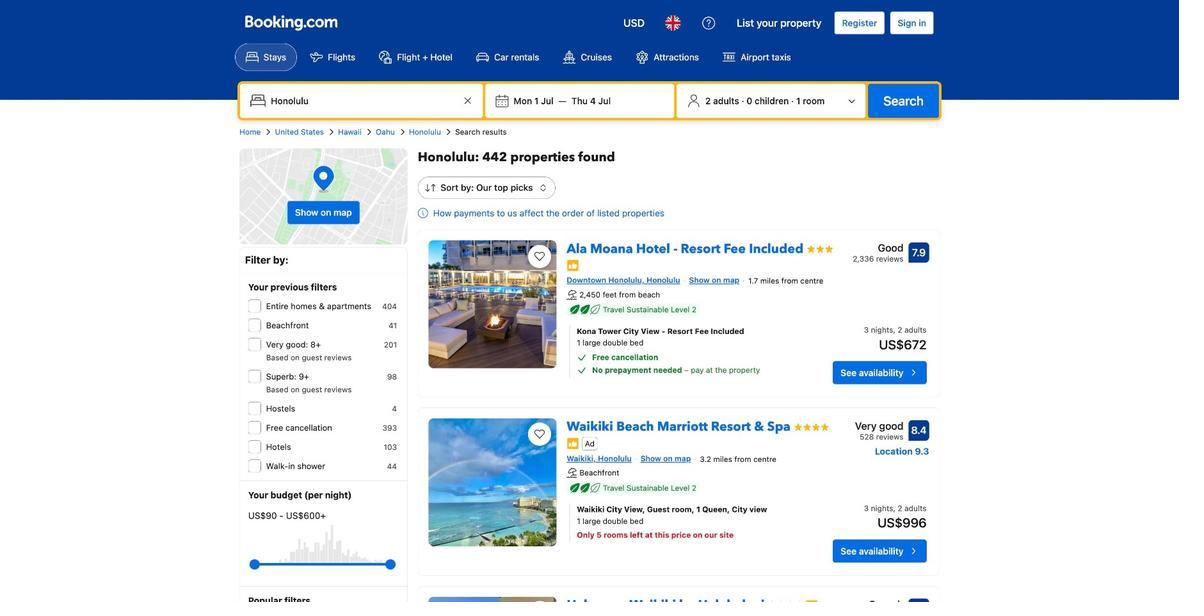 Task type: vqa. For each thing, say whether or not it's contained in the screenshot.
YOUR QUESTION dialog
no



Task type: describe. For each thing, give the bounding box(es) containing it.
Where are you going? field
[[266, 89, 460, 112]]

1 this property is part of our preferred partner programme. it is committed to providing commendable service and good value. it will pay us a higher commission if you make a booking. image from the top
[[567, 259, 579, 272]]

booking.com image
[[245, 15, 337, 31]]

ala moana hotel - resort fee included image
[[428, 240, 556, 368]]

scored 9.0 element
[[909, 599, 929, 602]]

scored 7.9 element
[[909, 242, 929, 263]]

scored 8.4 element
[[909, 420, 929, 441]]

search results updated. honolulu: 442 properties found. element
[[418, 149, 940, 166]]



Task type: locate. For each thing, give the bounding box(es) containing it.
this property is part of our preferred partner programme. it is committed to providing commendable service and good value. it will pay us a higher commission if you make a booking. image
[[567, 259, 579, 272], [567, 437, 579, 450]]

good element
[[853, 240, 904, 256]]

waikiki beach marriott resort & spa image
[[428, 418, 556, 547]]

superb element
[[854, 597, 904, 602]]

this property is part of our preferred partner programme. it is committed to providing commendable service and good value. it will pay us a higher commission if you make a booking. image
[[567, 259, 579, 272], [567, 437, 579, 450], [806, 600, 818, 602], [806, 600, 818, 602]]

1 vertical spatial this property is part of our preferred partner programme. it is committed to providing commendable service and good value. it will pay us a higher commission if you make a booking. image
[[567, 437, 579, 450]]

2 this property is part of our preferred partner programme. it is committed to providing commendable service and good value. it will pay us a higher commission if you make a booking. image from the top
[[567, 437, 579, 450]]

very good element
[[855, 418, 904, 434]]

group
[[255, 554, 391, 575]]

0 vertical spatial this property is part of our preferred partner programme. it is committed to providing commendable service and good value. it will pay us a higher commission if you make a booking. image
[[567, 259, 579, 272]]



